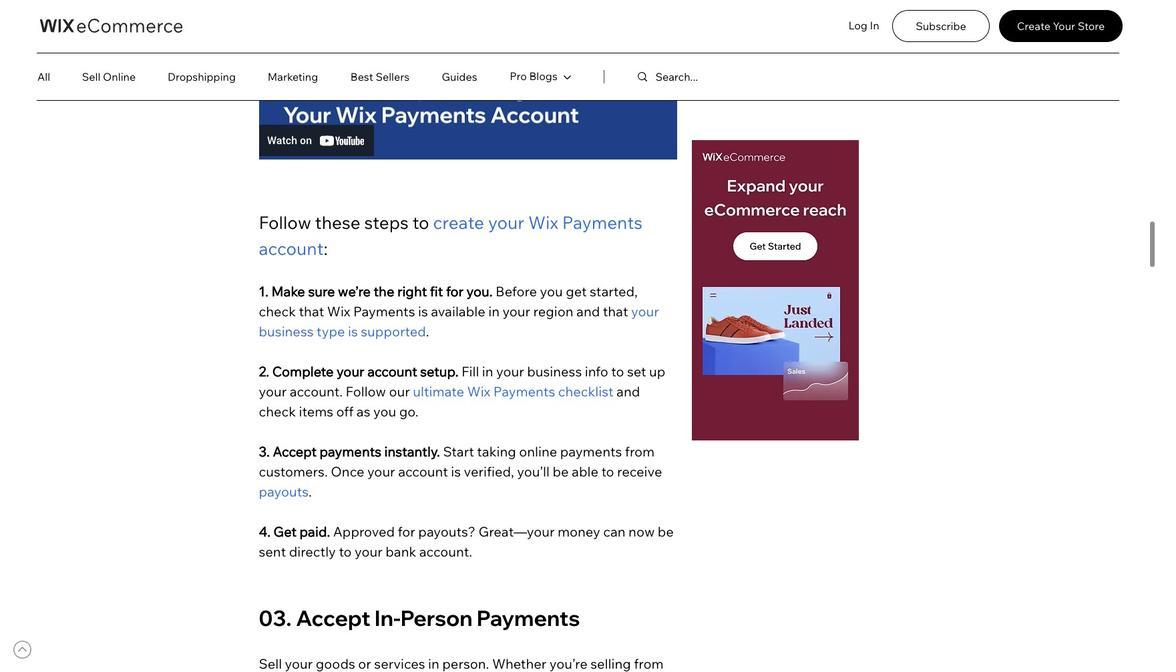 Task type: locate. For each thing, give the bounding box(es) containing it.
setup.
[[420, 363, 459, 380]]

be left able
[[553, 464, 569, 480]]

create
[[1018, 19, 1051, 32]]

sell
[[82, 70, 101, 83], [259, 656, 282, 673]]

verified,
[[464, 464, 514, 480]]

0 horizontal spatial sell
[[82, 70, 101, 83]]

steps
[[365, 212, 409, 234]]

0 vertical spatial .
[[426, 323, 429, 340]]

to inside fill in your business info to set up your account. follow our
[[612, 363, 624, 380]]

check down make
[[259, 303, 296, 320]]

wix inside the before you get started, check that wix payments is available in your region and that
[[327, 303, 350, 320]]

0 vertical spatial is
[[418, 303, 428, 320]]

wix inside "create your wix payments account"
[[529, 212, 559, 234]]

check inside and check items off as you go.
[[259, 403, 296, 420]]

2 payments from the left
[[560, 444, 622, 460]]

business down make
[[259, 323, 314, 340]]

sell down 03.
[[259, 656, 282, 673]]

accept up goods
[[296, 605, 371, 632]]

to right able
[[602, 464, 615, 480]]

1 horizontal spatial for
[[446, 283, 464, 300]]

0 vertical spatial be
[[553, 464, 569, 480]]

03. accept in-person payments
[[259, 605, 580, 632]]

your right create on the left top
[[488, 212, 525, 234]]

make
[[272, 283, 305, 300]]

is right type
[[348, 323, 358, 340]]

be
[[553, 464, 569, 480], [658, 524, 674, 540]]

account
[[259, 238, 324, 260], [368, 363, 417, 380], [398, 464, 448, 480]]

.
[[426, 323, 429, 340], [309, 484, 312, 500]]

1 horizontal spatial wix
[[467, 383, 491, 400]]

sent
[[259, 544, 286, 560]]

3. accept payments instantly.
[[259, 444, 443, 460]]

online
[[519, 444, 557, 460]]

log
[[849, 19, 868, 32]]

services
[[374, 656, 425, 673]]

to down approved
[[339, 544, 352, 560]]

1 vertical spatial from
[[634, 656, 664, 673]]

2 vertical spatial in
[[428, 656, 440, 673]]

1 vertical spatial and
[[617, 383, 640, 400]]

you're
[[550, 656, 588, 673]]

. down the before you get started, check that wix payments is available in your region and that
[[426, 323, 429, 340]]

0 horizontal spatial payments
[[320, 444, 382, 460]]

0 horizontal spatial is
[[348, 323, 358, 340]]

2 vertical spatial is
[[451, 464, 461, 480]]

you inside the before you get started, check that wix payments is available in your region and that
[[540, 283, 563, 300]]

subscribe link
[[893, 10, 990, 42]]

0 horizontal spatial business
[[259, 323, 314, 340]]

0 horizontal spatial and
[[577, 303, 600, 320]]

person
[[401, 605, 473, 632]]

and
[[577, 303, 600, 320], [617, 383, 640, 400]]

your inside the approved for payouts? great—your money can now be sent directly to your bank account.
[[355, 544, 383, 560]]

payments inside "create your wix payments account"
[[563, 212, 643, 234]]

1 that from the left
[[299, 303, 324, 320]]

1 vertical spatial be
[[658, 524, 674, 540]]

account up make
[[259, 238, 324, 260]]

1 horizontal spatial be
[[658, 524, 674, 540]]

account down instantly.
[[398, 464, 448, 480]]

0 vertical spatial check
[[259, 303, 296, 320]]

supported
[[361, 323, 426, 340]]

you.
[[467, 283, 493, 300]]

taking
[[477, 444, 516, 460]]

0 horizontal spatial .
[[309, 484, 312, 500]]

1 horizontal spatial business
[[527, 363, 582, 380]]

you inside and check items off as you go.
[[374, 403, 396, 420]]

0 horizontal spatial follow
[[259, 212, 311, 234]]

store
[[1078, 19, 1105, 32]]

1 vertical spatial for
[[398, 524, 416, 540]]

dropshipping
[[168, 70, 236, 83]]

1 vertical spatial in
[[482, 363, 494, 380]]

0 horizontal spatial for
[[398, 524, 416, 540]]

wix ecommerce expand your ecommerce reach image
[[692, 140, 859, 441]]

that down the 'started,'
[[603, 303, 629, 320]]

you right as
[[374, 403, 396, 420]]

follow
[[259, 212, 311, 234], [346, 383, 386, 400]]

your right once
[[368, 464, 395, 480]]

sure
[[308, 283, 335, 300]]

0 horizontal spatial be
[[553, 464, 569, 480]]

and down get
[[577, 303, 600, 320]]

your down 2.
[[259, 383, 287, 400]]

0 vertical spatial and
[[577, 303, 600, 320]]

1 horizontal spatial sell
[[259, 656, 282, 673]]

your down the 'started,'
[[632, 303, 659, 320]]

1 vertical spatial .
[[309, 484, 312, 500]]

0 vertical spatial business
[[259, 323, 314, 340]]

your inside "create your wix payments account"
[[488, 212, 525, 234]]

account up "our"
[[368, 363, 417, 380]]

2 horizontal spatial is
[[451, 464, 461, 480]]

0 vertical spatial account
[[259, 238, 324, 260]]

account. up items
[[290, 383, 343, 400]]

1 vertical spatial wix
[[327, 303, 350, 320]]

instantly.
[[385, 444, 440, 460]]

all
[[37, 70, 50, 83]]

in left person.
[[428, 656, 440, 673]]

account.
[[290, 383, 343, 400], [419, 544, 473, 560]]

1 vertical spatial sell
[[259, 656, 282, 673]]

check inside the before you get started, check that wix payments is available in your region and that
[[259, 303, 296, 320]]

0 vertical spatial accept
[[273, 444, 317, 460]]

03.
[[259, 605, 292, 632]]

is inside the before you get started, check that wix payments is available in your region and that
[[418, 303, 428, 320]]

2 check from the top
[[259, 403, 296, 420]]

best sellers link
[[335, 63, 426, 90]]

payments inside start taking online payments from customers. once your account is verified, you'll be able to receive payouts .
[[560, 444, 622, 460]]

1 horizontal spatial payments
[[560, 444, 622, 460]]

0 vertical spatial from
[[625, 444, 655, 460]]

1 vertical spatial is
[[348, 323, 358, 340]]

0 vertical spatial sell
[[82, 70, 101, 83]]

0 vertical spatial you
[[540, 283, 563, 300]]

wix
[[529, 212, 559, 234], [327, 303, 350, 320], [467, 383, 491, 400]]

0 vertical spatial wix
[[529, 212, 559, 234]]

account inside "create your wix payments account"
[[259, 238, 324, 260]]

log in
[[849, 19, 880, 32]]

be inside start taking online payments from customers. once your account is verified, you'll be able to receive payouts .
[[553, 464, 569, 480]]

sell left online
[[82, 70, 101, 83]]

is
[[418, 303, 428, 320], [348, 323, 358, 340], [451, 464, 461, 480]]

and down "set" at the right bottom of page
[[617, 383, 640, 400]]

you
[[540, 283, 563, 300], [374, 403, 396, 420]]

to left "set" at the right bottom of page
[[612, 363, 624, 380]]

2 horizontal spatial wix
[[529, 212, 559, 234]]

from
[[625, 444, 655, 460], [634, 656, 664, 673]]

accept up customers. on the bottom of the page
[[273, 444, 317, 460]]

0 horizontal spatial you
[[374, 403, 396, 420]]

directly
[[289, 544, 336, 560]]

log in link
[[846, 12, 883, 39]]

fill
[[462, 363, 479, 380]]

is down start
[[451, 464, 461, 480]]

that down sure
[[299, 303, 324, 320]]

Search... search field
[[656, 61, 779, 92]]

0 horizontal spatial that
[[299, 303, 324, 320]]

paid.
[[300, 524, 330, 540]]

1 vertical spatial business
[[527, 363, 582, 380]]

1 horizontal spatial account.
[[419, 544, 473, 560]]

. inside start taking online payments from customers. once your account is verified, you'll be able to receive payouts .
[[309, 484, 312, 500]]

be right the now
[[658, 524, 674, 540]]

1 horizontal spatial is
[[418, 303, 428, 320]]

None search field
[[630, 61, 807, 92]]

0 vertical spatial in
[[489, 303, 500, 320]]

and check items off as you go.
[[259, 383, 643, 420]]

0 horizontal spatial wix
[[327, 303, 350, 320]]

selling
[[591, 656, 631, 673]]

you up 'region'
[[540, 283, 563, 300]]

2 that from the left
[[603, 303, 629, 320]]

person.
[[443, 656, 489, 673]]

1 vertical spatial accept
[[296, 605, 371, 632]]

1.
[[259, 283, 269, 300]]

from up receive
[[625, 444, 655, 460]]

start taking online payments from customers. once your account is verified, you'll be able to receive payouts .
[[259, 444, 666, 500]]

complete
[[272, 363, 334, 380]]

is down the right
[[418, 303, 428, 320]]

these
[[315, 212, 361, 234]]

items
[[299, 403, 333, 420]]

your down approved
[[355, 544, 383, 560]]

accept for in-
[[296, 605, 371, 632]]

for up bank
[[398, 524, 416, 540]]

able
[[572, 464, 599, 480]]

payouts?
[[419, 524, 476, 540]]

sell online
[[82, 70, 136, 83]]

payments up once
[[320, 444, 382, 460]]

check left items
[[259, 403, 296, 420]]

your
[[488, 212, 525, 234], [503, 303, 531, 320], [632, 303, 659, 320], [337, 363, 365, 380], [497, 363, 524, 380], [259, 383, 287, 400], [368, 464, 395, 480], [355, 544, 383, 560], [285, 656, 313, 673]]

account. inside the approved for payouts? great—your money can now be sent directly to your bank account.
[[419, 544, 473, 560]]

1 horizontal spatial and
[[617, 383, 640, 400]]

payments
[[563, 212, 643, 234], [353, 303, 415, 320], [494, 383, 555, 400], [477, 605, 580, 632]]

1 horizontal spatial that
[[603, 303, 629, 320]]

follow left these
[[259, 212, 311, 234]]

1 check from the top
[[259, 303, 296, 320]]

off
[[336, 403, 354, 420]]

in right fill
[[482, 363, 494, 380]]

go.
[[399, 403, 419, 420]]

. down customers. on the bottom of the page
[[309, 484, 312, 500]]

2 vertical spatial account
[[398, 464, 448, 480]]

0 vertical spatial account.
[[290, 383, 343, 400]]

your inside the before you get started, check that wix payments is available in your region and that
[[503, 303, 531, 320]]

for
[[446, 283, 464, 300], [398, 524, 416, 540]]

your inside start taking online payments from customers. once your account is verified, you'll be able to receive payouts .
[[368, 464, 395, 480]]

your down before
[[503, 303, 531, 320]]

in
[[870, 19, 880, 32]]

account. down payouts?
[[419, 544, 473, 560]]

1 vertical spatial check
[[259, 403, 296, 420]]

your
[[1053, 19, 1076, 32]]

right
[[398, 283, 427, 300]]

for right fit
[[446, 283, 464, 300]]

1 vertical spatial account.
[[419, 544, 473, 560]]

0 horizontal spatial account.
[[290, 383, 343, 400]]

pro
[[510, 69, 527, 83]]

payments up able
[[560, 444, 622, 460]]

site element
[[494, 61, 574, 102]]

in down you.
[[489, 303, 500, 320]]

1 horizontal spatial follow
[[346, 383, 386, 400]]

to
[[413, 212, 429, 234], [612, 363, 624, 380], [602, 464, 615, 480], [339, 544, 352, 560]]

from inside sell your goods or services in person. whether you're selling from
[[634, 656, 664, 673]]

business
[[259, 323, 314, 340], [527, 363, 582, 380]]

blogs
[[530, 69, 558, 83]]

payments inside the before you get started, check that wix payments is available in your region and that
[[353, 303, 415, 320]]

follow up as
[[346, 383, 386, 400]]

payouts link
[[259, 484, 309, 500]]

fill in your business info to set up your account. follow our
[[259, 363, 669, 400]]

1 vertical spatial you
[[374, 403, 396, 420]]

your left goods
[[285, 656, 313, 673]]

0 vertical spatial for
[[446, 283, 464, 300]]

from right the selling
[[634, 656, 664, 673]]

business up checklist on the bottom
[[527, 363, 582, 380]]

sell inside sell your goods or services in person. whether you're selling from
[[259, 656, 282, 673]]

1 horizontal spatial you
[[540, 283, 563, 300]]

1. make sure we're the right fit for you.
[[259, 283, 496, 300]]

1 vertical spatial follow
[[346, 383, 386, 400]]

account inside start taking online payments from customers. once your account is verified, you'll be able to receive payouts .
[[398, 464, 448, 480]]



Task type: describe. For each thing, give the bounding box(es) containing it.
3.
[[259, 444, 270, 460]]

up
[[650, 363, 666, 380]]

1 payments from the left
[[320, 444, 382, 460]]

all link
[[37, 63, 65, 90]]

your business type is supported link
[[259, 303, 662, 340]]

best
[[351, 70, 373, 83]]

sell online link
[[65, 63, 152, 90]]

before you get started, check that wix payments is available in your region and that
[[259, 283, 641, 320]]

money
[[558, 524, 601, 540]]

set
[[627, 363, 647, 380]]

2.
[[259, 363, 269, 380]]

type
[[317, 323, 345, 340]]

create
[[433, 212, 485, 234]]

checklist
[[558, 383, 614, 400]]

before
[[496, 283, 537, 300]]

payouts
[[259, 484, 309, 500]]

1 horizontal spatial .
[[426, 323, 429, 340]]

sell your goods or services in person. whether you're selling from
[[259, 656, 667, 673]]

the
[[374, 283, 395, 300]]

sell for sell your goods or services in person. whether you're selling from
[[259, 656, 282, 673]]

receive
[[618, 464, 663, 480]]

started,
[[590, 283, 638, 300]]

customers.
[[259, 464, 328, 480]]

ultimate wix payments checklist link
[[413, 383, 614, 400]]

dropshipping link
[[152, 63, 251, 90]]

we're
[[338, 283, 371, 300]]

to right steps
[[413, 212, 429, 234]]

:
[[324, 238, 328, 260]]

is inside start taking online payments from customers. once your account is verified, you'll be able to receive payouts .
[[451, 464, 461, 480]]

2. complete your account setup.
[[259, 363, 459, 380]]

for inside the approved for payouts? great—your money can now be sent directly to your bank account.
[[398, 524, 416, 540]]

pro blogs
[[510, 69, 558, 83]]

follow these steps to
[[259, 212, 433, 234]]

great—your
[[479, 524, 555, 540]]

ultimate
[[413, 383, 464, 400]]

bank
[[386, 544, 416, 560]]

guides link
[[426, 63, 494, 90]]

your inside sell your goods or services in person. whether you're selling from
[[285, 656, 313, 673]]

is inside 'your business type is supported'
[[348, 323, 358, 340]]

in inside sell your goods or services in person. whether you're selling from
[[428, 656, 440, 673]]

4. get paid.
[[259, 524, 333, 540]]

can
[[604, 524, 626, 540]]

fit
[[430, 283, 443, 300]]

your up off
[[337, 363, 365, 380]]

start
[[443, 444, 474, 460]]

available
[[431, 303, 486, 320]]

in-
[[375, 605, 401, 632]]

create your store
[[1018, 19, 1105, 32]]

1 vertical spatial account
[[368, 363, 417, 380]]

0 vertical spatial follow
[[259, 212, 311, 234]]

create your store link
[[1000, 10, 1123, 42]]

to inside start taking online payments from customers. once your account is verified, you'll be able to receive payouts .
[[602, 464, 615, 480]]

account. inside fill in your business info to set up your account. follow our
[[290, 383, 343, 400]]

once
[[331, 464, 365, 480]]

goods
[[316, 656, 355, 673]]

your inside 'your business type is supported'
[[632, 303, 659, 320]]

create your wix payments account link
[[259, 212, 647, 260]]

guides
[[442, 70, 477, 83]]

whether
[[492, 656, 547, 673]]

4.
[[259, 524, 271, 540]]

get
[[274, 524, 297, 540]]

subscribe
[[916, 19, 967, 32]]

marketing link
[[251, 63, 335, 90]]

from inside start taking online payments from customers. once your account is verified, you'll be able to receive payouts .
[[625, 444, 655, 460]]

your up ultimate wix payments checklist
[[497, 363, 524, 380]]

region
[[534, 303, 574, 320]]

ultimate wix payments checklist
[[413, 383, 614, 400]]

and inside the before you get started, check that wix payments is available in your region and that
[[577, 303, 600, 320]]

get
[[566, 283, 587, 300]]

follow inside fill in your business info to set up your account. follow our
[[346, 383, 386, 400]]

approved for payouts? great—your money can now be sent directly to your bank account.
[[259, 524, 677, 560]]

in inside the before you get started, check that wix payments is available in your region and that
[[489, 303, 500, 320]]

best sellers
[[351, 70, 410, 83]]

our
[[389, 383, 410, 400]]

in inside fill in your business info to set up your account. follow our
[[482, 363, 494, 380]]

accept for payments
[[273, 444, 317, 460]]

and inside and check items off as you go.
[[617, 383, 640, 400]]

sellers
[[376, 70, 410, 83]]

to inside the approved for payouts? great—your money can now be sent directly to your bank account.
[[339, 544, 352, 560]]

2 vertical spatial wix
[[467, 383, 491, 400]]

business inside 'your business type is supported'
[[259, 323, 314, 340]]

as
[[357, 403, 371, 420]]

online
[[103, 70, 136, 83]]

sell for sell online
[[82, 70, 101, 83]]

business inside fill in your business info to set up your account. follow our
[[527, 363, 582, 380]]

now
[[629, 524, 655, 540]]

be inside the approved for payouts? great—your money can now be sent directly to your bank account.
[[658, 524, 674, 540]]

create your wix payments account
[[259, 212, 647, 260]]

your business type is supported
[[259, 303, 662, 340]]

or
[[358, 656, 371, 673]]



Task type: vqa. For each thing, say whether or not it's contained in the screenshot.
2. Complete your account setup.
yes



